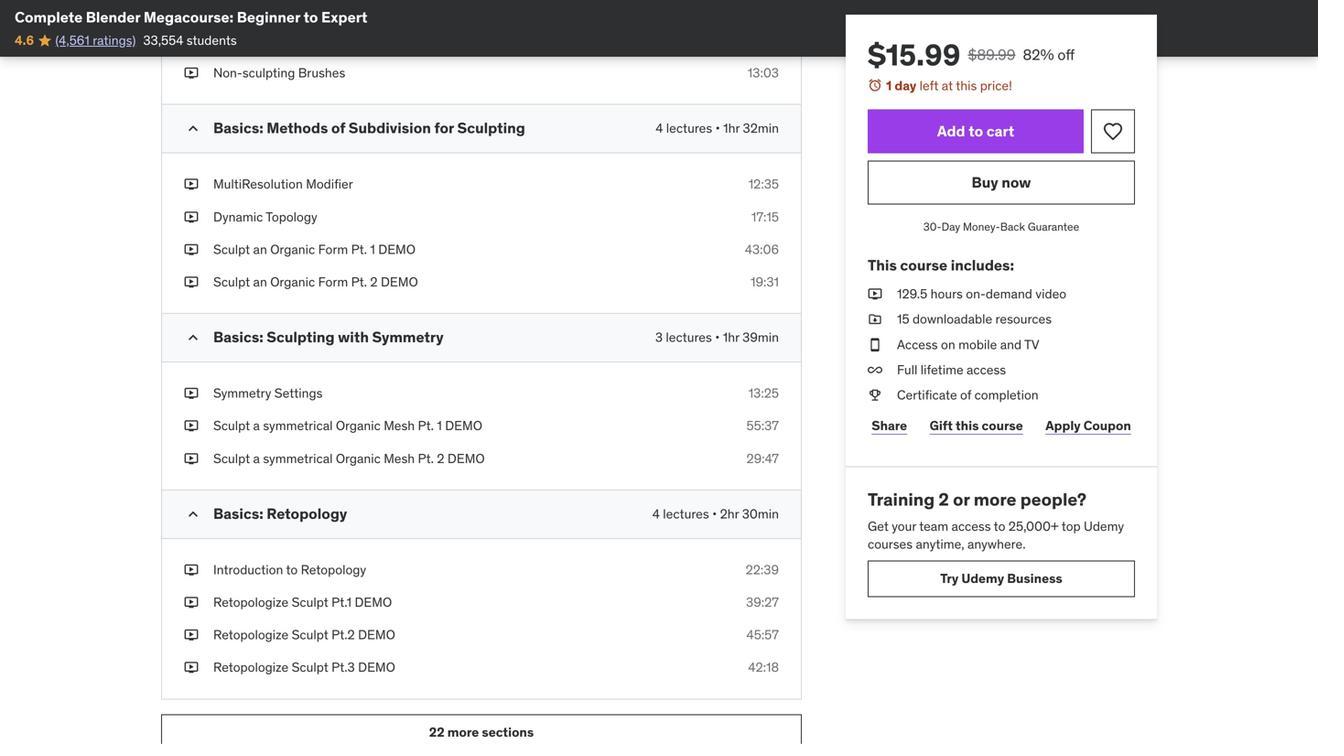 Task type: vqa. For each thing, say whether or not it's contained in the screenshot.
"1hr"
yes



Task type: locate. For each thing, give the bounding box(es) containing it.
2 retopologize from the top
[[213, 627, 289, 643]]

video
[[1036, 286, 1067, 302]]

off
[[1058, 45, 1075, 64]]

22
[[429, 724, 445, 741]]

xsmall image for sculpt a symmetrical organic mesh pt. 2 demo
[[184, 450, 199, 468]]

1 vertical spatial of
[[961, 387, 972, 403]]

more right 22
[[448, 724, 479, 741]]

settings
[[275, 385, 323, 402]]

multiresolution modifier
[[213, 176, 353, 193]]

udemy right try
[[962, 571, 1005, 587]]

1hr left 39min
[[723, 329, 740, 346]]

2 vertical spatial basics:
[[213, 504, 264, 523]]

back
[[1001, 220, 1026, 234]]

0 horizontal spatial udemy
[[962, 571, 1005, 587]]

1 vertical spatial course
[[982, 418, 1024, 434]]

udemy right top at the right bottom of the page
[[1084, 518, 1125, 535]]

mesh up sculpt a symmetrical organic mesh pt. 2 demo
[[384, 418, 415, 434]]

day
[[942, 220, 961, 234]]

lectures left 32min
[[666, 120, 713, 137]]

basics: down 'non-'
[[213, 119, 264, 138]]

to left cart
[[969, 122, 984, 141]]

1 retopologize from the top
[[213, 594, 289, 611]]

top
[[1062, 518, 1081, 535]]

1 horizontal spatial symmetry
[[372, 328, 444, 347]]

3 lectures • 1hr 39min
[[656, 329, 779, 346]]

retopologize
[[213, 594, 289, 611], [213, 627, 289, 643], [213, 660, 289, 676]]

sculpt a symmetrical organic mesh pt. 2 demo
[[213, 450, 485, 467]]

this right the gift at the bottom of page
[[956, 418, 979, 434]]

retopology
[[267, 504, 347, 523], [301, 562, 366, 578]]

access down mobile
[[967, 362, 1007, 378]]

to up the anywhere.
[[994, 518, 1006, 535]]

33,554 students
[[143, 32, 237, 48]]

1 mesh from the top
[[384, 418, 415, 434]]

1 horizontal spatial more
[[974, 489, 1017, 511]]

0 vertical spatial 2
[[370, 274, 378, 290]]

1 vertical spatial basics:
[[213, 328, 264, 347]]

udemy
[[1084, 518, 1125, 535], [962, 571, 1005, 587]]

business
[[1008, 571, 1063, 587]]

1 this from the top
[[956, 77, 977, 94]]

pt. up sculpt an organic form pt. 2 demo
[[351, 241, 367, 258]]

1 vertical spatial brushes
[[298, 65, 346, 81]]

1 horizontal spatial of
[[961, 387, 972, 403]]

1 vertical spatial a
[[253, 450, 260, 467]]

retopology up introduction to retopology
[[267, 504, 347, 523]]

1 vertical spatial this
[[956, 418, 979, 434]]

1 horizontal spatial udemy
[[1084, 518, 1125, 535]]

1 vertical spatial 1
[[370, 241, 375, 258]]

ratings)
[[93, 32, 136, 48]]

2 this from the top
[[956, 418, 979, 434]]

price!
[[981, 77, 1013, 94]]

• left 32min
[[716, 120, 720, 137]]

sculpting
[[213, 32, 268, 49], [457, 119, 526, 138], [267, 328, 335, 347]]

1 vertical spatial an
[[253, 274, 267, 290]]

0 vertical spatial small image
[[184, 120, 202, 138]]

0 vertical spatial 1
[[886, 77, 892, 94]]

1 vertical spatial mesh
[[384, 450, 415, 467]]

basics: for basics: methods of subdivision for sculpting
[[213, 119, 264, 138]]

0 horizontal spatial more
[[448, 724, 479, 741]]

0 horizontal spatial 2
[[370, 274, 378, 290]]

0 horizontal spatial course
[[901, 256, 948, 275]]

4 lectures • 2hr 30min
[[653, 506, 779, 522]]

• left 39min
[[715, 329, 720, 346]]

mesh down sculpt a symmetrical organic mesh pt. 1 demo
[[384, 450, 415, 467]]

• left 2hr
[[713, 506, 717, 522]]

1 vertical spatial symmetrical
[[263, 450, 333, 467]]

•
[[716, 120, 720, 137], [715, 329, 720, 346], [713, 506, 717, 522]]

2 vertical spatial lectures
[[663, 506, 709, 522]]

retopologize for retopologize sculpt pt.1 demo
[[213, 594, 289, 611]]

alarm image
[[868, 78, 883, 92]]

0 vertical spatial sculpting
[[213, 32, 268, 49]]

2 small image from the top
[[184, 505, 202, 524]]

0 vertical spatial retopologize
[[213, 594, 289, 611]]

0 vertical spatial lectures
[[666, 120, 713, 137]]

basics:
[[213, 119, 264, 138], [213, 328, 264, 347], [213, 504, 264, 523]]

to
[[304, 8, 318, 27], [969, 122, 984, 141], [994, 518, 1006, 535], [286, 562, 298, 578]]

2 vertical spatial 2
[[939, 489, 950, 511]]

2 an from the top
[[253, 274, 267, 290]]

small image left basics: retopology
[[184, 505, 202, 524]]

1 horizontal spatial 2
[[437, 450, 445, 467]]

retopologize down retopologize sculpt pt.2 demo
[[213, 660, 289, 676]]

0 vertical spatial an
[[253, 241, 267, 258]]

$15.99 $89.99 82% off
[[868, 37, 1075, 73]]

xsmall image for introduction to retopology
[[184, 561, 199, 579]]

1 small image from the top
[[184, 120, 202, 138]]

retopologize down the retopologize sculpt pt.1 demo
[[213, 627, 289, 643]]

2hr
[[720, 506, 739, 522]]

sculpt
[[213, 241, 250, 258], [213, 274, 250, 290], [213, 418, 250, 434], [213, 450, 250, 467], [292, 594, 329, 611], [292, 627, 329, 643], [292, 660, 329, 676]]

1 an from the top
[[253, 241, 267, 258]]

1 vertical spatial lectures
[[666, 329, 712, 346]]

retopologize sculpt pt.2 demo
[[213, 627, 396, 643]]

brushes down the 'beginner'
[[271, 32, 318, 49]]

0 vertical spatial retopology
[[267, 504, 347, 523]]

access down or
[[952, 518, 991, 535]]

4 for basics: methods of subdivision for sculpting
[[656, 120, 663, 137]]

1 vertical spatial symmetry
[[213, 385, 271, 402]]

13:25
[[749, 385, 779, 402]]

left
[[920, 77, 939, 94]]

2 horizontal spatial 2
[[939, 489, 950, 511]]

sculpting left with
[[267, 328, 335, 347]]

organic up sculpt a symmetrical organic mesh pt. 2 demo
[[336, 418, 381, 434]]

hours
[[931, 286, 963, 302]]

0 vertical spatial •
[[716, 120, 720, 137]]

mesh for 2
[[384, 450, 415, 467]]

of right methods
[[331, 119, 345, 138]]

course up 129.5
[[901, 256, 948, 275]]

symmetrical up basics: retopology
[[263, 450, 333, 467]]

form up sculpt an organic form pt. 2 demo
[[318, 241, 348, 258]]

30-
[[924, 220, 942, 234]]

more
[[974, 489, 1017, 511], [448, 724, 479, 741]]

multiresolution
[[213, 176, 303, 193]]

organic down topology
[[270, 241, 315, 258]]

42:18
[[749, 660, 779, 676]]

0 vertical spatial this
[[956, 77, 977, 94]]

this
[[956, 77, 977, 94], [956, 418, 979, 434]]

sculpting brushes
[[213, 32, 318, 49]]

to inside add to cart button
[[969, 122, 984, 141]]

0 horizontal spatial 1
[[370, 241, 375, 258]]

1 vertical spatial 1hr
[[723, 329, 740, 346]]

xsmall image
[[184, 0, 199, 17], [184, 64, 199, 82], [184, 208, 199, 226], [184, 241, 199, 259], [184, 273, 199, 291], [868, 285, 883, 303], [868, 311, 883, 329], [868, 336, 883, 354], [868, 361, 883, 379], [184, 385, 199, 403], [184, 417, 199, 435], [184, 594, 199, 612]]

xsmall image for retopologize sculpt pt.3 demo
[[184, 659, 199, 677]]

1 symmetrical from the top
[[263, 418, 333, 434]]

0 vertical spatial symmetrical
[[263, 418, 333, 434]]

1 vertical spatial small image
[[184, 505, 202, 524]]

pt. down sculpt a symmetrical organic mesh pt. 1 demo
[[418, 450, 434, 467]]

2 horizontal spatial 1
[[886, 77, 892, 94]]

symmetry left settings
[[213, 385, 271, 402]]

lectures left 2hr
[[663, 506, 709, 522]]

of
[[331, 119, 345, 138], [961, 387, 972, 403]]

2 inside training 2 or more people? get your team access to 25,000+ top udemy courses anytime, anywhere.
[[939, 489, 950, 511]]

xsmall image
[[184, 32, 199, 50], [184, 176, 199, 194], [868, 386, 883, 404], [184, 450, 199, 468], [184, 561, 199, 579], [184, 626, 199, 644], [184, 659, 199, 677]]

39:27
[[746, 594, 779, 611]]

1 form from the top
[[318, 241, 348, 258]]

1 vertical spatial more
[[448, 724, 479, 741]]

lifetime
[[921, 362, 964, 378]]

pt. up sculpt a symmetrical organic mesh pt. 2 demo
[[418, 418, 434, 434]]

3 basics: from the top
[[213, 504, 264, 523]]

0 vertical spatial form
[[318, 241, 348, 258]]

access
[[967, 362, 1007, 378], [952, 518, 991, 535]]

access
[[897, 336, 938, 353]]

3 retopologize from the top
[[213, 660, 289, 676]]

an down "dynamic topology"
[[253, 241, 267, 258]]

a up basics: retopology
[[253, 450, 260, 467]]

33,554
[[143, 32, 184, 48]]

course down completion
[[982, 418, 1024, 434]]

at
[[942, 77, 953, 94]]

mesh for 1
[[384, 418, 415, 434]]

2 a from the top
[[253, 450, 260, 467]]

small image down 33,554 students
[[184, 120, 202, 138]]

retopologize for retopologize sculpt pt.2 demo
[[213, 627, 289, 643]]

0 horizontal spatial of
[[331, 119, 345, 138]]

1 basics: from the top
[[213, 119, 264, 138]]

a
[[253, 418, 260, 434], [253, 450, 260, 467]]

organic
[[270, 241, 315, 258], [270, 274, 315, 290], [336, 418, 381, 434], [336, 450, 381, 467]]

sculpting up 'non-'
[[213, 32, 268, 49]]

0 vertical spatial mesh
[[384, 418, 415, 434]]

small image for basics: retopology
[[184, 505, 202, 524]]

0 vertical spatial basics:
[[213, 119, 264, 138]]

of down 'full lifetime access'
[[961, 387, 972, 403]]

a down symmetry settings
[[253, 418, 260, 434]]

certificate of completion
[[897, 387, 1039, 403]]

2 symmetrical from the top
[[263, 450, 333, 467]]

symmetrical for sculpt a symmetrical organic mesh pt. 1 demo
[[263, 418, 333, 434]]

retopology up pt.1
[[301, 562, 366, 578]]

retopologize down introduction in the bottom left of the page
[[213, 594, 289, 611]]

more right or
[[974, 489, 1017, 511]]

this right at
[[956, 77, 977, 94]]

this
[[868, 256, 897, 275]]

1 vertical spatial •
[[715, 329, 720, 346]]

55:37
[[747, 418, 779, 434]]

this course includes:
[[868, 256, 1015, 275]]

course
[[901, 256, 948, 275], [982, 418, 1024, 434]]

39min
[[743, 329, 779, 346]]

small image
[[184, 120, 202, 138], [184, 505, 202, 524]]

symmetrical
[[263, 418, 333, 434], [263, 450, 333, 467]]

an for sculpt an organic form pt. 2 demo
[[253, 274, 267, 290]]

1hr left 32min
[[724, 120, 740, 137]]

2 mesh from the top
[[384, 450, 415, 467]]

an down the sculpt an organic form pt. 1 demo
[[253, 274, 267, 290]]

1 vertical spatial form
[[318, 274, 348, 290]]

wishlist image
[[1103, 121, 1125, 142]]

sections
[[482, 724, 534, 741]]

coupon
[[1084, 418, 1132, 434]]

22 more sections
[[429, 724, 534, 741]]

0 vertical spatial 1hr
[[724, 120, 740, 137]]

now
[[1002, 173, 1032, 192]]

0 vertical spatial udemy
[[1084, 518, 1125, 535]]

symmetry settings
[[213, 385, 323, 402]]

pt.1
[[332, 594, 352, 611]]

anytime,
[[916, 536, 965, 553]]

basics: up introduction in the bottom left of the page
[[213, 504, 264, 523]]

a for sculpt a symmetrical organic mesh pt. 2 demo
[[253, 450, 260, 467]]

money-
[[963, 220, 1001, 234]]

0 vertical spatial more
[[974, 489, 1017, 511]]

form
[[318, 241, 348, 258], [318, 274, 348, 290]]

pt.3
[[332, 660, 355, 676]]

2 basics: from the top
[[213, 328, 264, 347]]

training
[[868, 489, 935, 511]]

2 vertical spatial retopologize
[[213, 660, 289, 676]]

symmetrical down settings
[[263, 418, 333, 434]]

1 vertical spatial udemy
[[962, 571, 1005, 587]]

form down the sculpt an organic form pt. 1 demo
[[318, 274, 348, 290]]

basics: right small icon
[[213, 328, 264, 347]]

your
[[892, 518, 917, 535]]

lectures right "3"
[[666, 329, 712, 346]]

1 vertical spatial 4
[[653, 506, 660, 522]]

1 horizontal spatial 1
[[437, 418, 442, 434]]

on
[[941, 336, 956, 353]]

brushes right sculpting
[[298, 65, 346, 81]]

0 vertical spatial 4
[[656, 120, 663, 137]]

xsmall image for retopologize sculpt pt.2 demo
[[184, 626, 199, 644]]

4
[[656, 120, 663, 137], [653, 506, 660, 522]]

0 vertical spatial symmetry
[[372, 328, 444, 347]]

0 vertical spatial course
[[901, 256, 948, 275]]

apply coupon button
[[1042, 408, 1136, 445]]

$89.99
[[968, 45, 1016, 64]]

small image
[[184, 329, 202, 347]]

1 vertical spatial retopologize
[[213, 627, 289, 643]]

gift this course link
[[926, 408, 1028, 445]]

sculpting right "for"
[[457, 119, 526, 138]]

1 vertical spatial access
[[952, 518, 991, 535]]

dynamic topology
[[213, 209, 318, 225]]

topology
[[266, 209, 318, 225]]

2 form from the top
[[318, 274, 348, 290]]

symmetry right with
[[372, 328, 444, 347]]

1 a from the top
[[253, 418, 260, 434]]

mesh
[[384, 418, 415, 434], [384, 450, 415, 467]]

0 vertical spatial a
[[253, 418, 260, 434]]



Task type: describe. For each thing, give the bounding box(es) containing it.
people?
[[1021, 489, 1087, 511]]

0 vertical spatial brushes
[[271, 32, 318, 49]]

buy now
[[972, 173, 1032, 192]]

apply
[[1046, 418, 1081, 434]]

organic down sculpt a symmetrical organic mesh pt. 1 demo
[[336, 450, 381, 467]]

retopologize sculpt pt.3 demo
[[213, 660, 396, 676]]

4 lectures • 1hr 32min
[[656, 120, 779, 137]]

0 vertical spatial access
[[967, 362, 1007, 378]]

13:03
[[748, 65, 779, 81]]

0 horizontal spatial symmetry
[[213, 385, 271, 402]]

guarantee
[[1028, 220, 1080, 234]]

non-
[[213, 65, 243, 81]]

organic down the sculpt an organic form pt. 1 demo
[[270, 274, 315, 290]]

expert
[[321, 8, 368, 27]]

19:31
[[751, 274, 779, 290]]

1 horizontal spatial course
[[982, 418, 1024, 434]]

1 day left at this price!
[[886, 77, 1013, 94]]

small image for basics: methods of subdivision for sculpting
[[184, 120, 202, 138]]

22:39
[[746, 562, 779, 578]]

(4,561 ratings)
[[55, 32, 136, 48]]

certificate
[[897, 387, 958, 403]]

• for symmetry
[[715, 329, 720, 346]]

129.5 hours on-demand video
[[897, 286, 1067, 302]]

day
[[895, 77, 917, 94]]

courses
[[868, 536, 913, 553]]

completion
[[975, 387, 1039, 403]]

more inside button
[[448, 724, 479, 741]]

gift this course
[[930, 418, 1024, 434]]

30min
[[742, 506, 779, 522]]

with
[[338, 328, 369, 347]]

blender
[[86, 8, 140, 27]]

includes:
[[951, 256, 1015, 275]]

retopologize sculpt pt.1 demo
[[213, 594, 392, 611]]

gift
[[930, 418, 953, 434]]

to inside training 2 or more people? get your team access to 25,000+ top udemy courses anytime, anywhere.
[[994, 518, 1006, 535]]

(4,561
[[55, 32, 90, 48]]

pt.2
[[332, 627, 355, 643]]

access inside training 2 or more people? get your team access to 25,000+ top udemy courses anytime, anywhere.
[[952, 518, 991, 535]]

2 vertical spatial sculpting
[[267, 328, 335, 347]]

• for subdivision
[[716, 120, 720, 137]]

15
[[897, 311, 910, 328]]

non-sculpting brushes
[[213, 65, 346, 81]]

a for sculpt a symmetrical organic mesh pt. 1 demo
[[253, 418, 260, 434]]

training 2 or more people? get your team access to 25,000+ top udemy courses anytime, anywhere.
[[868, 489, 1125, 553]]

add
[[938, 122, 966, 141]]

add to cart
[[938, 122, 1015, 141]]

basics: for basics: sculpting with symmetry
[[213, 328, 264, 347]]

cart
[[987, 122, 1015, 141]]

45:57
[[747, 627, 779, 643]]

this inside gift this course link
[[956, 418, 979, 434]]

15 downloadable resources
[[897, 311, 1052, 328]]

get
[[868, 518, 889, 535]]

lectures for symmetry
[[666, 329, 712, 346]]

sculpt an organic form pt. 1 demo
[[213, 241, 416, 258]]

subdivision
[[349, 119, 431, 138]]

4.6
[[15, 32, 34, 48]]

2 vertical spatial 1
[[437, 418, 442, 434]]

share button
[[868, 408, 912, 445]]

82%
[[1023, 45, 1055, 64]]

17:15
[[752, 209, 779, 225]]

beginner
[[237, 8, 300, 27]]

sculpt a symmetrical organic mesh pt. 1 demo
[[213, 418, 483, 434]]

2 vertical spatial •
[[713, 506, 717, 522]]

symmetrical for sculpt a symmetrical organic mesh pt. 2 demo
[[263, 450, 333, 467]]

sculpting
[[243, 65, 295, 81]]

try udemy business link
[[868, 561, 1136, 598]]

retopologize for retopologize sculpt pt.3 demo
[[213, 660, 289, 676]]

1hr for basics: methods of subdivision for sculpting
[[724, 120, 740, 137]]

basics: retopology
[[213, 504, 347, 523]]

students
[[187, 32, 237, 48]]

43:06
[[745, 241, 779, 258]]

1 vertical spatial 2
[[437, 450, 445, 467]]

and
[[1001, 336, 1022, 353]]

30-day money-back guarantee
[[924, 220, 1080, 234]]

more inside training 2 or more people? get your team access to 25,000+ top udemy courses anytime, anywhere.
[[974, 489, 1017, 511]]

12:35
[[749, 176, 779, 193]]

buy now button
[[868, 161, 1136, 205]]

1 vertical spatial sculpting
[[457, 119, 526, 138]]

0 vertical spatial of
[[331, 119, 345, 138]]

buy
[[972, 173, 999, 192]]

to up the retopologize sculpt pt.1 demo
[[286, 562, 298, 578]]

1 vertical spatial retopology
[[301, 562, 366, 578]]

or
[[953, 489, 970, 511]]

team
[[920, 518, 949, 535]]

to left expert
[[304, 8, 318, 27]]

for
[[435, 119, 454, 138]]

demand
[[986, 286, 1033, 302]]

dynamic
[[213, 209, 263, 225]]

3
[[656, 329, 663, 346]]

complete
[[15, 8, 83, 27]]

complete blender megacourse: beginner to expert
[[15, 8, 368, 27]]

pt. down the sculpt an organic form pt. 1 demo
[[351, 274, 367, 290]]

anywhere.
[[968, 536, 1026, 553]]

an for sculpt an organic form pt. 1 demo
[[253, 241, 267, 258]]

try
[[941, 571, 959, 587]]

apply coupon
[[1046, 418, 1132, 434]]

4 for basics: retopology
[[653, 506, 660, 522]]

22 more sections button
[[161, 715, 802, 745]]

form for 1
[[318, 241, 348, 258]]

basics: methods of subdivision for sculpting
[[213, 119, 526, 138]]

basics: for basics: retopology
[[213, 504, 264, 523]]

downloadable
[[913, 311, 993, 328]]

tv
[[1025, 336, 1040, 353]]

lectures for subdivision
[[666, 120, 713, 137]]

full lifetime access
[[897, 362, 1007, 378]]

29:47
[[747, 450, 779, 467]]

basics: sculpting with symmetry
[[213, 328, 444, 347]]

129.5
[[897, 286, 928, 302]]

xsmall image for multiresolution modifier
[[184, 176, 199, 194]]

share
[[872, 418, 908, 434]]

form for 2
[[318, 274, 348, 290]]

udemy inside training 2 or more people? get your team access to 25,000+ top udemy courses anytime, anywhere.
[[1084, 518, 1125, 535]]

1hr for basics: sculpting with symmetry
[[723, 329, 740, 346]]



